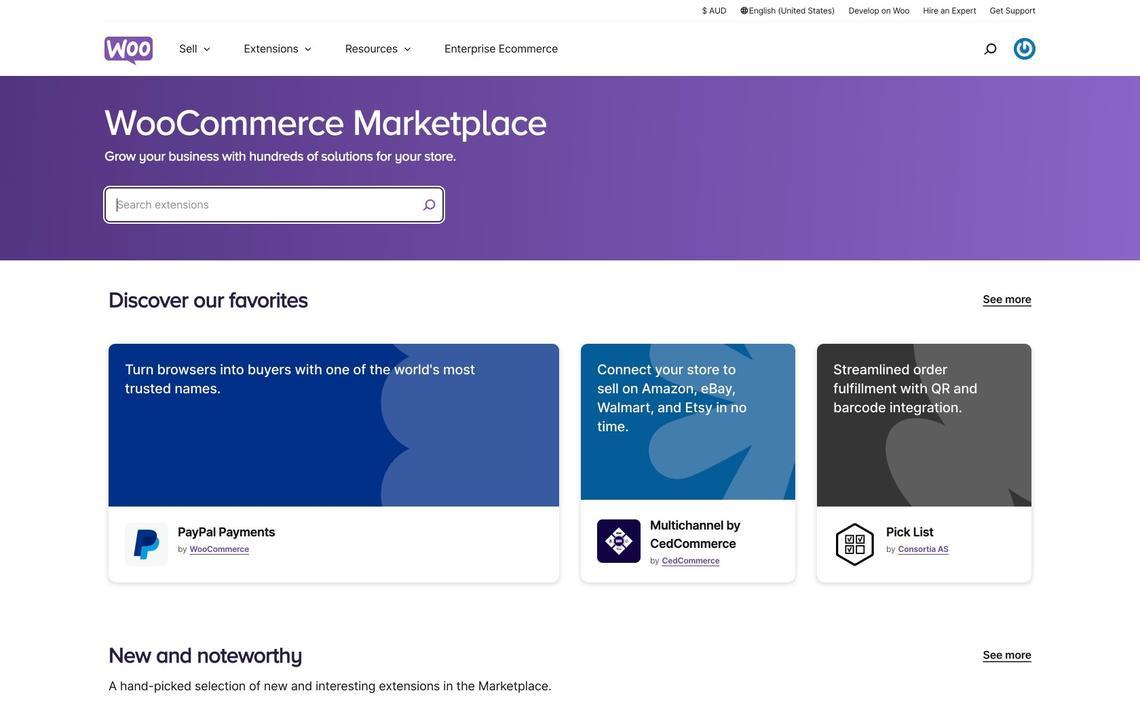 Task type: locate. For each thing, give the bounding box(es) containing it.
None search field
[[105, 187, 444, 239]]

open account menu image
[[1014, 38, 1036, 60]]



Task type: vqa. For each thing, say whether or not it's contained in the screenshot.
search field
yes



Task type: describe. For each thing, give the bounding box(es) containing it.
service navigation menu element
[[955, 27, 1036, 71]]

Search extensions search field
[[117, 195, 418, 214]]

search image
[[979, 38, 1001, 60]]



